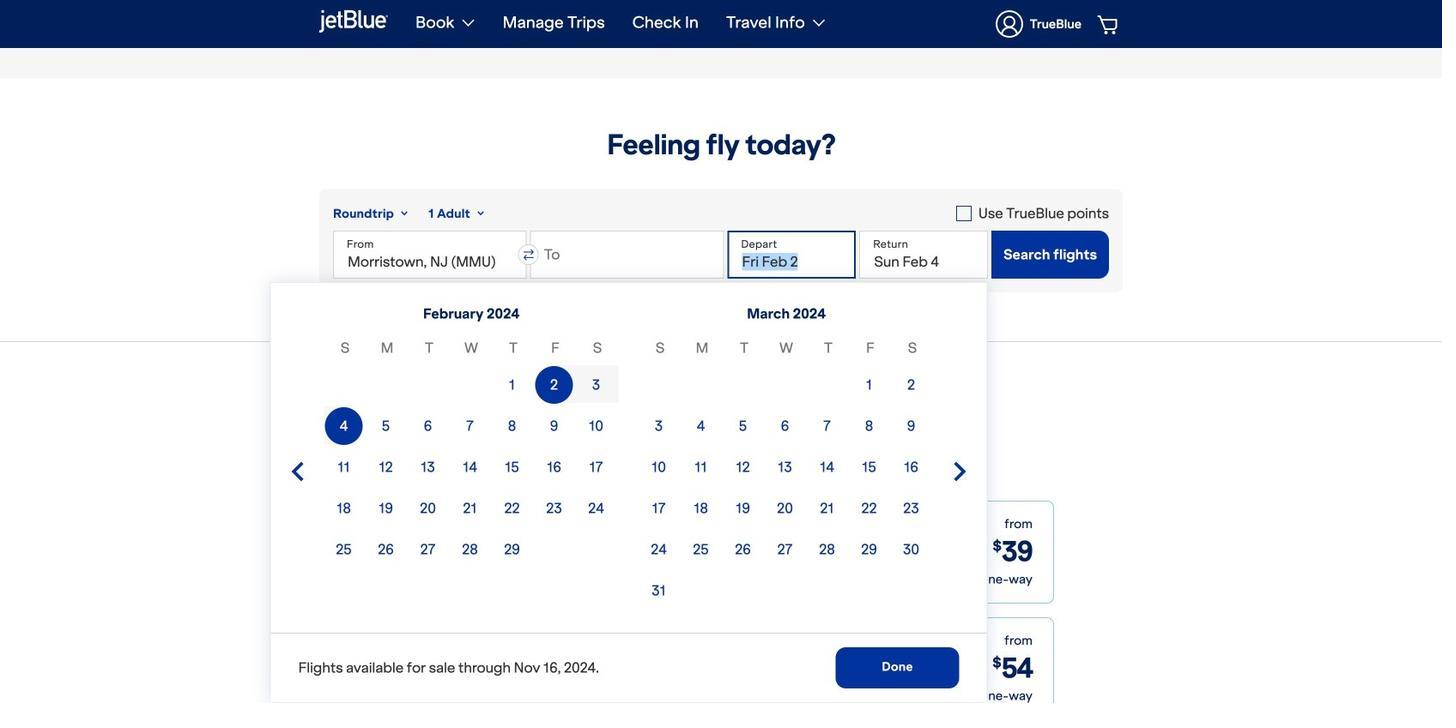 Task type: describe. For each thing, give the bounding box(es) containing it.
shopping cart (empty) image
[[1097, 14, 1121, 34]]

jetblue image
[[319, 8, 388, 35]]

Return Press DOWN ARROW key to select available dates field
[[859, 231, 988, 279]]

next month image
[[950, 462, 970, 482]]



Task type: locate. For each thing, give the bounding box(es) containing it.
opens modal on same screen image
[[644, 577, 656, 586], [647, 577, 656, 586], [644, 694, 656, 703], [647, 694, 656, 703]]

None text field
[[530, 231, 724, 279]]

chicago image
[[389, 619, 539, 704]]

boston image
[[389, 502, 539, 603]]

navigation
[[402, 0, 1123, 48]]

Depart Press DOWN ARROW key to select available dates field
[[727, 231, 856, 279]]

None checkbox
[[956, 203, 1109, 224]]

previous month image
[[287, 462, 308, 482]]

None text field
[[333, 231, 527, 279]]



